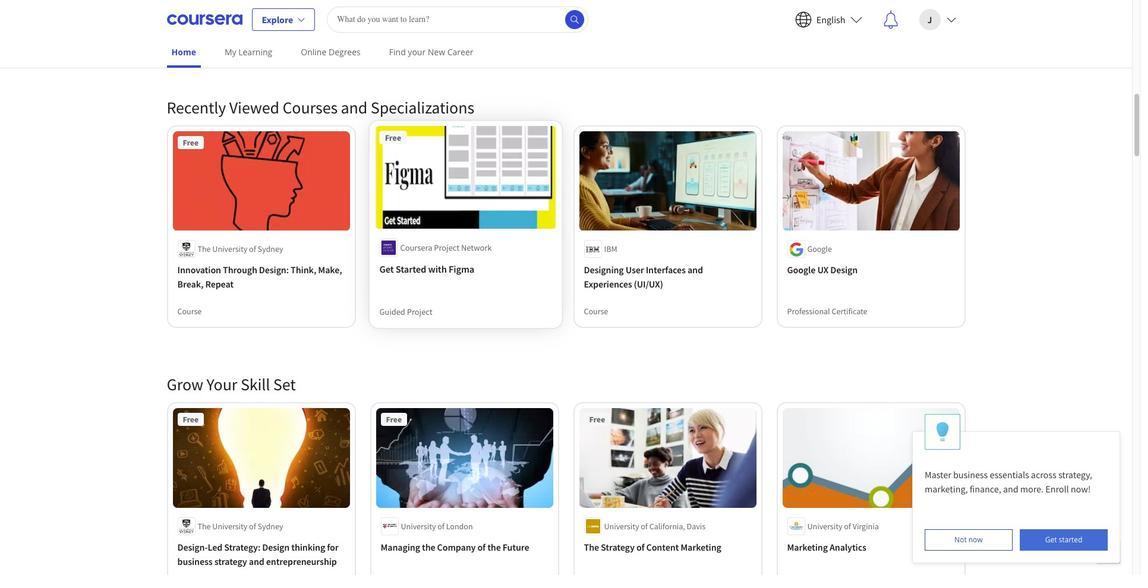 Task type: locate. For each thing, give the bounding box(es) containing it.
course
[[177, 307, 202, 317], [584, 307, 608, 317]]

design
[[830, 264, 858, 276], [262, 541, 290, 553]]

business up finance,
[[953, 469, 988, 481]]

0 vertical spatial project
[[434, 242, 459, 253]]

design:
[[259, 264, 289, 276]]

the for innovation
[[198, 244, 211, 255]]

the strategy of content marketing link
[[584, 540, 752, 554]]

2 horizontal spatial professional certificate
[[787, 307, 868, 317]]

0 vertical spatial design
[[830, 264, 858, 276]]

started
[[1059, 535, 1083, 545]]

and inside designing user interfaces and experiences (ui/ux)
[[688, 264, 703, 276]]

1 horizontal spatial professional
[[381, 8, 424, 19]]

0 vertical spatial the university of sydney
[[198, 244, 283, 255]]

0 vertical spatial the
[[198, 244, 211, 255]]

1 the university of sydney from the top
[[198, 244, 283, 255]]

sydney inside grow your skill set collection element
[[258, 521, 283, 532]]

the left the future
[[487, 541, 501, 553]]

now!
[[1071, 483, 1091, 495]]

managing
[[381, 541, 420, 553]]

1 horizontal spatial professional certificate
[[381, 8, 461, 19]]

the strategy of content marketing
[[584, 541, 721, 553]]

professional certificate down ux
[[787, 307, 868, 317]]

0 horizontal spatial certificate
[[222, 8, 258, 19]]

english
[[817, 13, 845, 25]]

0 vertical spatial google
[[807, 244, 832, 255]]

and inside design-led strategy: design thinking for business strategy and entrepreneurship
[[249, 555, 264, 567]]

project up with
[[434, 242, 459, 253]]

1 horizontal spatial specialization
[[787, 8, 836, 19]]

1 vertical spatial the university of sydney
[[198, 521, 283, 532]]

strategy:
[[224, 541, 260, 553]]

university of california, davis
[[604, 521, 706, 532]]

california,
[[649, 521, 685, 532]]

innovation through design: think, make, break, repeat link
[[177, 263, 345, 292]]

the university of sydney
[[198, 244, 283, 255], [198, 521, 283, 532]]

1 course from the left
[[177, 307, 202, 317]]

get left 'started'
[[1045, 535, 1057, 545]]

make,
[[318, 264, 342, 276]]

0 horizontal spatial get
[[379, 263, 394, 275]]

enroll
[[1046, 483, 1069, 495]]

network
[[461, 242, 492, 253]]

0 horizontal spatial project
[[407, 307, 432, 318]]

professional
[[177, 8, 220, 19], [381, 8, 424, 19], [787, 307, 830, 317]]

the university of sydney up "strategy:"
[[198, 521, 283, 532]]

online degrees
[[301, 46, 361, 58]]

and down "strategy:"
[[249, 555, 264, 567]]

marketing left analytics
[[787, 541, 828, 553]]

find your new career link
[[384, 39, 478, 65]]

google up the google ux design
[[807, 244, 832, 255]]

2 the university of sydney from the top
[[198, 521, 283, 532]]

english button
[[786, 0, 872, 38]]

started
[[395, 263, 426, 275]]

design up entrepreneurship
[[262, 541, 290, 553]]

recently viewed courses and specializations collection element
[[160, 78, 973, 355]]

free
[[385, 132, 401, 143], [183, 137, 199, 148], [183, 414, 199, 425], [386, 414, 402, 425], [589, 414, 605, 425]]

1 sydney from the top
[[258, 244, 283, 255]]

0 horizontal spatial marketing
[[681, 541, 721, 553]]

1 vertical spatial sydney
[[258, 521, 283, 532]]

certificate down 'google ux design' link
[[832, 307, 868, 317]]

the left strategy
[[584, 541, 599, 553]]

design inside design-led strategy: design thinking for business strategy and entrepreneurship
[[262, 541, 290, 553]]

1 horizontal spatial business
[[953, 469, 988, 481]]

and right interfaces
[[688, 264, 703, 276]]

university of london
[[401, 521, 473, 532]]

marketing analytics
[[787, 541, 866, 553]]

the up innovation on the top left of the page
[[198, 244, 211, 255]]

find
[[389, 46, 406, 58]]

course down break,
[[177, 307, 202, 317]]

get started link
[[1020, 530, 1108, 551]]

get inside "alice" element
[[1045, 535, 1057, 545]]

certificate up new
[[425, 8, 461, 19]]

master
[[925, 469, 951, 481]]

1 horizontal spatial project
[[434, 242, 459, 253]]

managing the company of the future link
[[381, 540, 548, 554]]

thinking
[[291, 541, 325, 553]]

specializations
[[371, 97, 474, 118]]

get started
[[1045, 535, 1083, 545]]

course down experiences
[[584, 307, 608, 317]]

university
[[212, 244, 247, 255], [212, 521, 247, 532], [401, 521, 436, 532], [604, 521, 639, 532], [807, 521, 842, 532]]

1 vertical spatial business
[[177, 555, 213, 567]]

get
[[379, 263, 394, 275], [1045, 535, 1057, 545]]

marketing,
[[925, 483, 968, 495]]

designing user interfaces and experiences (ui/ux)
[[584, 264, 703, 291]]

project right guided
[[407, 307, 432, 318]]

most popular certificates collection element
[[160, 0, 973, 78]]

university up "strategy:"
[[212, 521, 247, 532]]

of
[[249, 244, 256, 255], [249, 521, 256, 532], [438, 521, 445, 532], [641, 521, 648, 532], [844, 521, 851, 532], [478, 541, 486, 553], [637, 541, 645, 553]]

set
[[273, 374, 296, 395]]

free for design-led strategy: design thinking for business strategy and entrepreneurship
[[183, 414, 199, 425]]

2 course from the left
[[584, 307, 608, 317]]

break,
[[177, 279, 203, 291]]

learning
[[238, 46, 272, 58]]

repeat
[[205, 279, 234, 291]]

2 horizontal spatial professional
[[787, 307, 830, 317]]

university up through
[[212, 244, 247, 255]]

marketing down davis
[[681, 541, 721, 553]]

1 vertical spatial get
[[1045, 535, 1057, 545]]

across
[[1031, 469, 1057, 481]]

1 horizontal spatial certificate
[[425, 8, 461, 19]]

courses
[[283, 97, 338, 118]]

2 specialization from the left
[[787, 8, 836, 19]]

think,
[[291, 264, 316, 276]]

coursera project network
[[400, 242, 492, 253]]

grow your skill set collection element
[[160, 355, 973, 575]]

1 horizontal spatial marketing
[[787, 541, 828, 553]]

1 vertical spatial the
[[198, 521, 211, 532]]

1 horizontal spatial the
[[487, 541, 501, 553]]

the down university of london
[[422, 541, 435, 553]]

sydney inside recently viewed courses and specializations collection element
[[258, 244, 283, 255]]

None search field
[[327, 6, 589, 32]]

sydney up design-led strategy: design thinking for business strategy and entrepreneurship link
[[258, 521, 283, 532]]

professional certificate up more
[[177, 8, 258, 19]]

sydney for design:
[[258, 244, 283, 255]]

google for google
[[807, 244, 832, 255]]

not now button
[[925, 530, 1013, 551]]

professional down the google ux design
[[787, 307, 830, 317]]

sydney up design: at the top of page
[[258, 244, 283, 255]]

get left the started
[[379, 263, 394, 275]]

university up strategy
[[604, 521, 639, 532]]

2 horizontal spatial certificate
[[832, 307, 868, 317]]

1 vertical spatial project
[[407, 307, 432, 318]]

1 specialization from the left
[[584, 8, 633, 19]]

j button
[[910, 0, 966, 38]]

your
[[207, 374, 237, 395]]

professional certificate up "your"
[[381, 8, 461, 19]]

course for designing user interfaces and experiences (ui/ux)
[[584, 307, 608, 317]]

university up managing
[[401, 521, 436, 532]]

1 vertical spatial google
[[787, 264, 816, 276]]

sydney for strategy:
[[258, 521, 283, 532]]

ibm
[[604, 244, 617, 255]]

skill
[[241, 374, 270, 395]]

the university of sydney inside recently viewed courses and specializations collection element
[[198, 244, 283, 255]]

1 horizontal spatial course
[[584, 307, 608, 317]]

the for design-
[[198, 521, 211, 532]]

university up 'marketing analytics'
[[807, 521, 842, 532]]

of left london at bottom left
[[438, 521, 445, 532]]

marketing
[[681, 541, 721, 553], [787, 541, 828, 553]]

free for managing the company of the future
[[386, 414, 402, 425]]

get started with figma
[[379, 263, 474, 275]]

0 vertical spatial sydney
[[258, 244, 283, 255]]

lightbulb tip image
[[936, 422, 949, 442]]

the university of sydney for led
[[198, 521, 283, 532]]

online degrees link
[[296, 39, 365, 65]]

0 horizontal spatial specialization
[[584, 8, 633, 19]]

0 horizontal spatial design
[[262, 541, 290, 553]]

design inside 'google ux design' link
[[830, 264, 858, 276]]

designing user interfaces and experiences (ui/ux) link
[[584, 263, 752, 292]]

design-
[[177, 541, 208, 553]]

0 vertical spatial get
[[379, 263, 394, 275]]

1 vertical spatial design
[[262, 541, 290, 553]]

and
[[341, 97, 367, 118], [688, 264, 703, 276], [1003, 483, 1019, 495], [249, 555, 264, 567]]

google left ux
[[787, 264, 816, 276]]

the university of sydney up through
[[198, 244, 283, 255]]

and down essentials
[[1003, 483, 1019, 495]]

0 horizontal spatial course
[[177, 307, 202, 317]]

get inside recently viewed courses and specializations collection element
[[379, 263, 394, 275]]

with
[[428, 263, 447, 275]]

2 sydney from the top
[[258, 521, 283, 532]]

google ux design link
[[787, 263, 955, 277]]

of up through
[[249, 244, 256, 255]]

recently viewed courses and specializations
[[167, 97, 474, 118]]

What do you want to learn? text field
[[327, 6, 589, 32]]

professional inside recently viewed courses and specializations collection element
[[787, 307, 830, 317]]

master business essentials across strategy, marketing, finance, and more. enroll now!
[[925, 469, 1094, 495]]

get for get started
[[1045, 535, 1057, 545]]

0 horizontal spatial business
[[177, 555, 213, 567]]

0 horizontal spatial the
[[422, 541, 435, 553]]

project for coursera
[[434, 242, 459, 253]]

professional up find
[[381, 8, 424, 19]]

1 horizontal spatial design
[[830, 264, 858, 276]]

entrepreneurship
[[266, 555, 337, 567]]

guided
[[379, 307, 405, 318]]

business down the design-
[[177, 555, 213, 567]]

certificate left explore
[[222, 8, 258, 19]]

1 horizontal spatial get
[[1045, 535, 1057, 545]]

the up led
[[198, 521, 211, 532]]

the university of sydney inside grow your skill set collection element
[[198, 521, 283, 532]]

show
[[176, 43, 196, 54]]

professional up show 8 more
[[177, 8, 220, 19]]

the
[[422, 541, 435, 553], [487, 541, 501, 553]]

viewed
[[229, 97, 279, 118]]

alice element
[[912, 414, 1120, 563]]

design right ux
[[830, 264, 858, 276]]

specialization
[[584, 8, 633, 19], [787, 8, 836, 19]]

0 vertical spatial business
[[953, 469, 988, 481]]

home link
[[167, 39, 201, 68]]

the inside recently viewed courses and specializations collection element
[[198, 244, 211, 255]]



Task type: vqa. For each thing, say whether or not it's contained in the screenshot.
the software
no



Task type: describe. For each thing, give the bounding box(es) containing it.
marketing analytics link
[[787, 540, 955, 554]]

university for the strategy of content marketing
[[604, 521, 639, 532]]

of inside recently viewed courses and specializations collection element
[[249, 244, 256, 255]]

0 horizontal spatial professional certificate
[[177, 8, 258, 19]]

of up the strategy of content marketing
[[641, 521, 648, 532]]

my
[[225, 46, 236, 58]]

strategy
[[214, 555, 247, 567]]

show 8 more button
[[167, 38, 232, 59]]

figma
[[448, 263, 474, 275]]

google ux design
[[787, 264, 858, 276]]

8
[[198, 43, 202, 54]]

explore button
[[252, 8, 315, 31]]

explore
[[262, 13, 293, 25]]

managing the company of the future
[[381, 541, 529, 553]]

professional certificate inside recently viewed courses and specializations collection element
[[787, 307, 868, 317]]

university of virginia
[[807, 521, 879, 532]]

2 vertical spatial the
[[584, 541, 599, 553]]

university for marketing analytics
[[807, 521, 842, 532]]

innovation
[[177, 264, 221, 276]]

led
[[208, 541, 222, 553]]

more
[[204, 43, 223, 54]]

of right company
[[478, 541, 486, 553]]

0 horizontal spatial professional
[[177, 8, 220, 19]]

interfaces
[[646, 264, 686, 276]]

2 the from the left
[[487, 541, 501, 553]]

university for managing the company of the future
[[401, 521, 436, 532]]

not
[[955, 535, 967, 545]]

course for innovation through design: think, make, break, repeat
[[177, 307, 202, 317]]

1 marketing from the left
[[681, 541, 721, 553]]

google for google ux design
[[787, 264, 816, 276]]

degrees
[[329, 46, 361, 58]]

ux
[[817, 264, 829, 276]]

essentials
[[990, 469, 1029, 481]]

future
[[503, 541, 529, 553]]

more.
[[1020, 483, 1044, 495]]

user
[[626, 264, 644, 276]]

london
[[446, 521, 473, 532]]

1 the from the left
[[422, 541, 435, 553]]

career
[[447, 46, 473, 58]]

show 8 more
[[176, 43, 223, 54]]

design-led strategy: design thinking for business strategy and entrepreneurship link
[[177, 540, 345, 569]]

now
[[969, 535, 983, 545]]

2 marketing from the left
[[787, 541, 828, 553]]

new
[[428, 46, 445, 58]]

for
[[327, 541, 339, 553]]

company
[[437, 541, 476, 553]]

home
[[171, 46, 196, 58]]

strategy
[[601, 541, 635, 553]]

designing
[[584, 264, 624, 276]]

design-led strategy: design thinking for business strategy and entrepreneurship
[[177, 541, 339, 567]]

university inside recently viewed courses and specializations collection element
[[212, 244, 247, 255]]

get started with figma link
[[379, 262, 552, 277]]

davis
[[687, 521, 706, 532]]

help center image
[[1101, 544, 1116, 559]]

business inside design-led strategy: design thinking for business strategy and entrepreneurship
[[177, 555, 213, 567]]

virginia
[[853, 521, 879, 532]]

j
[[928, 13, 932, 25]]

project for guided
[[407, 307, 432, 318]]

my learning
[[225, 46, 272, 58]]

and inside master business essentials across strategy, marketing, finance, and more. enroll now!
[[1003, 483, 1019, 495]]

experiences
[[584, 279, 632, 291]]

free for the strategy of content marketing
[[589, 414, 605, 425]]

coursera image
[[167, 10, 242, 29]]

grow
[[167, 374, 203, 395]]

not now
[[955, 535, 983, 545]]

find your new career
[[389, 46, 473, 58]]

your
[[408, 46, 426, 58]]

content
[[646, 541, 679, 553]]

the university of sydney for through
[[198, 244, 283, 255]]

recently
[[167, 97, 226, 118]]

my learning link
[[220, 39, 277, 65]]

analytics
[[830, 541, 866, 553]]

and right courses
[[341, 97, 367, 118]]

of left virginia
[[844, 521, 851, 532]]

guided project
[[379, 307, 432, 318]]

business inside master business essentials across strategy, marketing, finance, and more. enroll now!
[[953, 469, 988, 481]]

of up "strategy:"
[[249, 521, 256, 532]]

finance,
[[970, 483, 1001, 495]]

certificate inside recently viewed courses and specializations collection element
[[832, 307, 868, 317]]

of left content
[[637, 541, 645, 553]]

get for get started with figma
[[379, 263, 394, 275]]

strategy,
[[1059, 469, 1092, 481]]

innovation through design: think, make, break, repeat
[[177, 264, 342, 291]]

grow your skill set
[[167, 374, 296, 395]]

online
[[301, 46, 326, 58]]

coursera
[[400, 242, 432, 253]]



